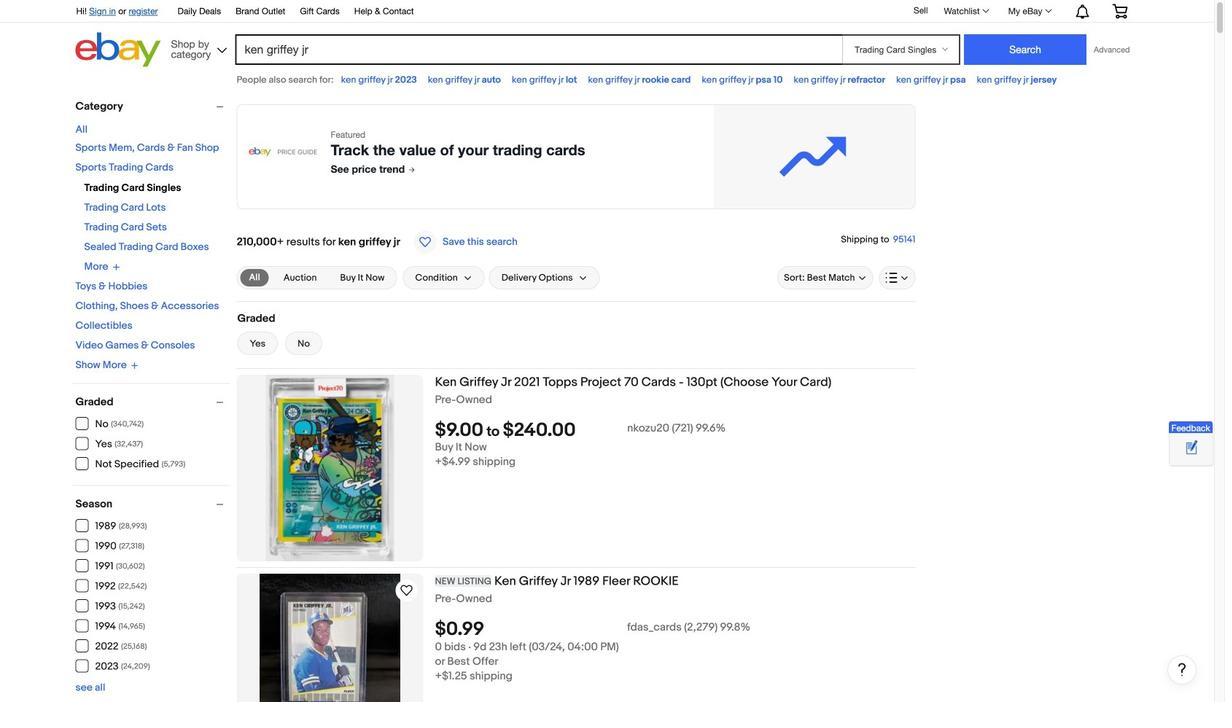 Task type: locate. For each thing, give the bounding box(es) containing it.
heading
[[435, 375, 831, 390], [435, 574, 679, 589]]

your shopping cart image
[[1112, 4, 1128, 18]]

banner
[[68, 0, 1139, 71]]

save this search ken griffey jr search image
[[413, 230, 437, 254]]

1 vertical spatial heading
[[435, 574, 679, 589]]

help, opens dialogs image
[[1175, 662, 1189, 677]]

my ebay image
[[1045, 9, 1052, 13]]

0 vertical spatial heading
[[435, 375, 831, 390]]

main content
[[237, 93, 1197, 702]]

ken griffey jr  1989 fleer rookie image
[[260, 574, 400, 702]]

watchlist image
[[983, 9, 989, 13]]

watch ken griffey jr  1989 fleer rookie image
[[398, 582, 415, 599]]

None submit
[[964, 34, 1086, 65]]



Task type: describe. For each thing, give the bounding box(es) containing it.
account navigation
[[68, 0, 1139, 23]]

ken griffey jr 2021 topps project 70 cards - 130pt (choose your card) image
[[266, 375, 394, 561]]

2 heading from the top
[[435, 574, 679, 589]]

track the value of your trading cards region
[[237, 104, 915, 209]]

Search for anything text field
[[237, 36, 839, 63]]

All selected text field
[[249, 271, 260, 284]]

1 heading from the top
[[435, 375, 831, 390]]



Task type: vqa. For each thing, say whether or not it's contained in the screenshot.
&
no



